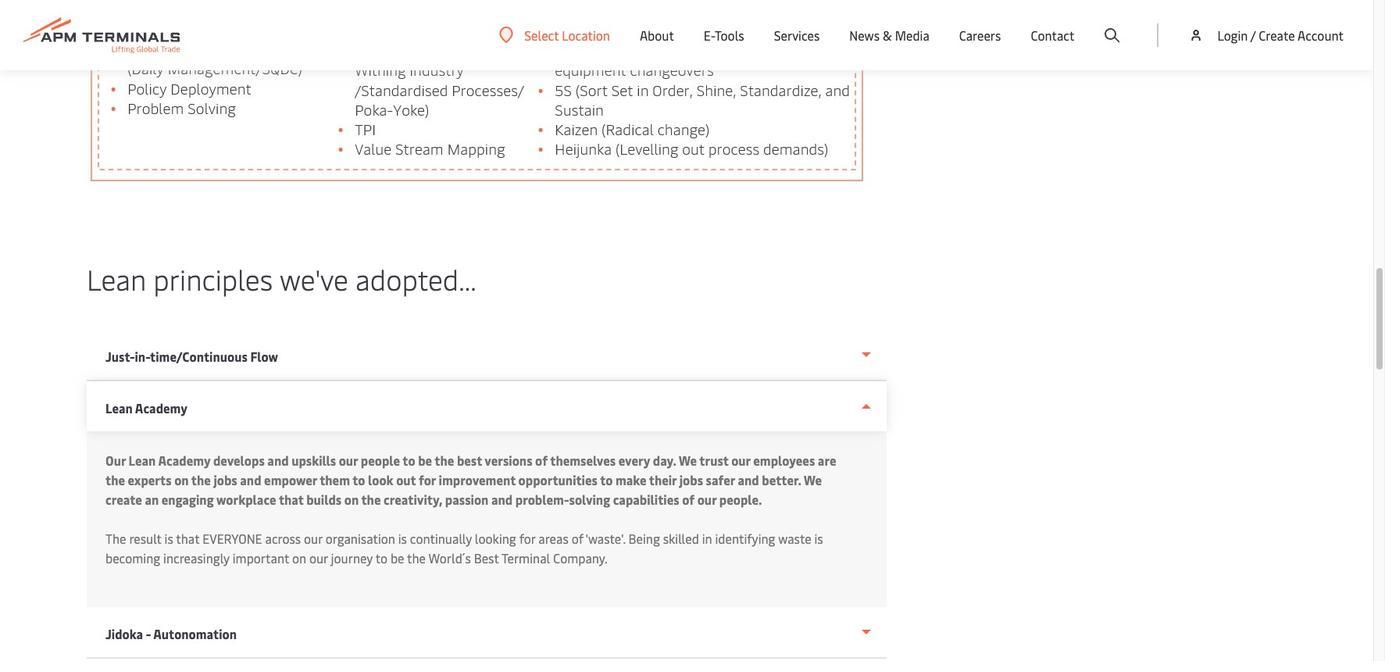 Task type: vqa. For each thing, say whether or not it's contained in the screenshot.
"engaged"
no



Task type: describe. For each thing, give the bounding box(es) containing it.
skilled
[[663, 530, 699, 547]]

in
[[702, 530, 712, 547]]

the
[[106, 530, 126, 547]]

develops
[[213, 452, 265, 469]]

the down look
[[361, 491, 381, 508]]

on for the
[[174, 471, 189, 488]]

across
[[265, 530, 301, 547]]

empower
[[264, 471, 317, 488]]

for inside the result is that everyone across our organisation is continually looking for areas of 'waste'. being skilled in identifying waste is becoming increasingly important on our journey to be the world´s best terminal company.
[[519, 530, 536, 547]]

the result is that everyone across our organisation is continually looking for areas of 'waste'. being skilled in identifying waste is becoming increasingly important on our journey to be the world´s best terminal company.
[[106, 530, 824, 567]]

just-in-time/continuous flow button
[[87, 330, 887, 381]]

to inside the result is that everyone across our organisation is continually looking for areas of 'waste'. being skilled in identifying waste is becoming increasingly important on our journey to be the world´s best terminal company.
[[376, 549, 388, 567]]

our
[[106, 452, 126, 469]]

them
[[320, 471, 350, 488]]

just-in-time/continuous flow
[[106, 348, 278, 365]]

that inside our lean academy develops and upskills our people to be the best versions of themselves every day. we trust our employees are the experts on the jobs and empower them to look out for improvement opportunities to make their jobs safer and better. we create an engaging workplace that builds on the creativity, passion and problem-solving capabilities of our people.
[[279, 491, 304, 508]]

'waste'.
[[586, 530, 626, 547]]

to up out on the bottom left of the page
[[403, 452, 415, 469]]

2 jobs from the left
[[680, 471, 703, 488]]

day.
[[653, 452, 676, 469]]

solving
[[569, 491, 610, 508]]

autonomation
[[153, 625, 237, 642]]

builds
[[307, 491, 342, 508]]

the down the our
[[106, 471, 125, 488]]

about
[[640, 27, 674, 44]]

versions
[[485, 452, 533, 469]]

out
[[396, 471, 416, 488]]

make
[[616, 471, 647, 488]]

be inside our lean academy develops and upskills our people to be the best versions of themselves every day. we trust our employees are the experts on the jobs and empower them to look out for improvement opportunities to make their jobs safer and better. we create an engaging workplace that builds on the creativity, passion and problem-solving capabilities of our people.
[[418, 452, 432, 469]]

problem-
[[516, 491, 569, 508]]

upskills
[[292, 452, 336, 469]]

waste
[[779, 530, 812, 547]]

careers button
[[960, 0, 1002, 70]]

lean inside our lean academy develops and upskills our people to be the best versions of themselves every day. we trust our employees are the experts on the jobs and empower them to look out for improvement opportunities to make their jobs safer and better. we create an engaging workplace that builds on the creativity, passion and problem-solving capabilities of our people.
[[129, 452, 156, 469]]

-
[[146, 625, 151, 642]]

everyone
[[203, 530, 262, 547]]

lean academy button
[[87, 381, 887, 431]]

login / create account
[[1218, 27, 1344, 44]]

best
[[457, 452, 482, 469]]

workplace
[[216, 491, 276, 508]]

organisation
[[326, 530, 395, 547]]

media
[[895, 27, 930, 44]]

contact
[[1031, 27, 1075, 44]]

create
[[1259, 27, 1296, 44]]

journey
[[331, 549, 373, 567]]

the left best
[[435, 452, 454, 469]]

to left look
[[353, 471, 365, 488]]

lean academy element
[[87, 431, 887, 607]]

and up empower
[[268, 452, 289, 469]]

time/continuous
[[150, 348, 248, 365]]

academy inside our lean academy develops and upskills our people to be the best versions of themselves every day. we trust our employees are the experts on the jobs and empower them to look out for improvement opportunities to make their jobs safer and better. we create an engaging workplace that builds on the creativity, passion and problem-solving capabilities of our people.
[[158, 452, 210, 469]]

select location button
[[500, 26, 610, 43]]

result
[[129, 530, 162, 547]]

flow
[[250, 348, 278, 365]]

2 is from the left
[[398, 530, 407, 547]]

the inside the result is that everyone across our organisation is continually looking for areas of 'waste'. being skilled in identifying waste is becoming increasingly important on our journey to be the world´s best terminal company.
[[407, 549, 426, 567]]

1 is from the left
[[165, 530, 173, 547]]

people.
[[720, 491, 762, 508]]

select location
[[525, 26, 610, 43]]

our lean academy develops and upskills our people to be the best versions of themselves every day. we trust our employees are the experts on the jobs and empower them to look out for improvement opportunities to make their jobs safer and better. we create an engaging workplace that builds on the creativity, passion and problem-solving capabilities of our people.
[[106, 452, 837, 508]]

employees
[[754, 452, 815, 469]]

our left journey at left bottom
[[309, 549, 328, 567]]

engaging
[[162, 491, 214, 508]]

of for themselves
[[535, 452, 548, 469]]

creativity,
[[384, 491, 443, 508]]

important
[[233, 549, 289, 567]]

capabilities
[[613, 491, 680, 508]]

increasingly
[[163, 549, 230, 567]]

in-
[[135, 348, 150, 365]]

the up the engaging
[[191, 471, 211, 488]]

every
[[619, 452, 650, 469]]

jidoka - autonomation button
[[87, 607, 887, 659]]

becoming
[[106, 549, 160, 567]]

their
[[649, 471, 677, 488]]

passion
[[445, 491, 489, 508]]

better.
[[762, 471, 801, 488]]

people
[[361, 452, 400, 469]]

principles
[[153, 259, 273, 298]]



Task type: locate. For each thing, give the bounding box(es) containing it.
on up the engaging
[[174, 471, 189, 488]]

our up them
[[339, 452, 358, 469]]

on down them
[[344, 491, 359, 508]]

0 vertical spatial of
[[535, 452, 548, 469]]

the
[[435, 452, 454, 469], [106, 471, 125, 488], [191, 471, 211, 488], [361, 491, 381, 508], [407, 549, 426, 567]]

services button
[[774, 0, 820, 70]]

0 horizontal spatial on
[[174, 471, 189, 488]]

lean up just-
[[87, 259, 146, 298]]

0 horizontal spatial for
[[419, 471, 436, 488]]

lean inside dropdown button
[[106, 399, 133, 417]]

2 vertical spatial lean
[[129, 452, 156, 469]]

on
[[174, 471, 189, 488], [344, 491, 359, 508], [292, 549, 306, 567]]

improvement
[[439, 471, 516, 488]]

1 vertical spatial on
[[344, 491, 359, 508]]

0 horizontal spatial we
[[679, 452, 697, 469]]

opportunities
[[519, 471, 598, 488]]

an
[[145, 491, 159, 508]]

that inside the result is that everyone across our organisation is continually looking for areas of 'waste'. being skilled in identifying waste is becoming increasingly important on our journey to be the world´s best terminal company.
[[176, 530, 200, 547]]

best
[[474, 549, 499, 567]]

jobs
[[214, 471, 237, 488], [680, 471, 703, 488]]

we down are
[[804, 471, 822, 488]]

login
[[1218, 27, 1248, 44]]

careers
[[960, 27, 1002, 44]]

our down safer
[[698, 491, 717, 508]]

0 vertical spatial academy
[[135, 399, 188, 417]]

jobs right their
[[680, 471, 703, 488]]

of
[[535, 452, 548, 469], [682, 491, 695, 508], [572, 530, 584, 547]]

1 vertical spatial lean
[[106, 399, 133, 417]]

lean down just-
[[106, 399, 133, 417]]

safer
[[706, 471, 735, 488]]

1 horizontal spatial for
[[519, 530, 536, 547]]

1 horizontal spatial jobs
[[680, 471, 703, 488]]

experts
[[128, 471, 172, 488]]

just-
[[106, 348, 135, 365]]

1 vertical spatial be
[[391, 549, 404, 567]]

2 horizontal spatial on
[[344, 491, 359, 508]]

account
[[1298, 27, 1344, 44]]

being
[[629, 530, 660, 547]]

2 vertical spatial on
[[292, 549, 306, 567]]

and up workplace
[[240, 471, 261, 488]]

1 vertical spatial for
[[519, 530, 536, 547]]

are
[[818, 452, 837, 469]]

be down organisation
[[391, 549, 404, 567]]

on for our
[[292, 549, 306, 567]]

of inside the result is that everyone across our organisation is continually looking for areas of 'waste'. being skilled in identifying waste is becoming increasingly important on our journey to be the world´s best terminal company.
[[572, 530, 584, 547]]

that
[[279, 491, 304, 508], [176, 530, 200, 547]]

to down organisation
[[376, 549, 388, 567]]

0 vertical spatial that
[[279, 491, 304, 508]]

is right "result"
[[165, 530, 173, 547]]

0 vertical spatial be
[[418, 452, 432, 469]]

that up increasingly
[[176, 530, 200, 547]]

1 horizontal spatial of
[[572, 530, 584, 547]]

of up opportunities
[[535, 452, 548, 469]]

e-tools button
[[704, 0, 745, 70]]

our right across
[[304, 530, 323, 547]]

terminal
[[502, 549, 550, 567]]

select
[[525, 26, 559, 43]]

2 horizontal spatial is
[[815, 530, 824, 547]]

lean for lean principles we've adopted...
[[87, 259, 146, 298]]

lean up experts
[[129, 452, 156, 469]]

academy inside dropdown button
[[135, 399, 188, 417]]

for up terminal
[[519, 530, 536, 547]]

e-tools
[[704, 27, 745, 44]]

jobs down develops
[[214, 471, 237, 488]]

is right waste
[[815, 530, 824, 547]]

themselves
[[550, 452, 616, 469]]

we
[[679, 452, 697, 469], [804, 471, 822, 488]]

login / create account link
[[1189, 0, 1344, 70]]

we right day. in the left of the page
[[679, 452, 697, 469]]

0 horizontal spatial is
[[165, 530, 173, 547]]

to
[[403, 452, 415, 469], [353, 471, 365, 488], [600, 471, 613, 488], [376, 549, 388, 567]]

1 horizontal spatial we
[[804, 471, 822, 488]]

our right the 'trust'
[[732, 452, 751, 469]]

to left make
[[600, 471, 613, 488]]

for right out on the bottom left of the page
[[419, 471, 436, 488]]

jidoka - autonomation
[[106, 625, 237, 642]]

news & media
[[850, 27, 930, 44]]

1 vertical spatial academy
[[158, 452, 210, 469]]

lean principles we've adopted...
[[87, 259, 477, 298]]

company.
[[553, 549, 608, 567]]

1 horizontal spatial be
[[418, 452, 432, 469]]

and down improvement
[[492, 491, 513, 508]]

academy down in-
[[135, 399, 188, 417]]

looking
[[475, 530, 516, 547]]

3 is from the left
[[815, 530, 824, 547]]

for inside our lean academy develops and upskills our people to be the best versions of themselves every day. we trust our employees are the experts on the jobs and empower them to look out for improvement opportunities to make their jobs safer and better. we create an engaging workplace that builds on the creativity, passion and problem-solving capabilities of our people.
[[419, 471, 436, 488]]

1 horizontal spatial that
[[279, 491, 304, 508]]

0 vertical spatial for
[[419, 471, 436, 488]]

academy
[[135, 399, 188, 417], [158, 452, 210, 469]]

world´s
[[429, 549, 471, 567]]

look
[[368, 471, 394, 488]]

be inside the result is that everyone across our organisation is continually looking for areas of 'waste'. being skilled in identifying waste is becoming increasingly important on our journey to be the world´s best terminal company.
[[391, 549, 404, 567]]

of up skilled
[[682, 491, 695, 508]]

be
[[418, 452, 432, 469], [391, 549, 404, 567]]

1 vertical spatial of
[[682, 491, 695, 508]]

about button
[[640, 0, 674, 70]]

0 horizontal spatial be
[[391, 549, 404, 567]]

0 vertical spatial we
[[679, 452, 697, 469]]

location
[[562, 26, 610, 43]]

on down across
[[292, 549, 306, 567]]

academy up the engaging
[[158, 452, 210, 469]]

0 vertical spatial on
[[174, 471, 189, 488]]

of up company.
[[572, 530, 584, 547]]

0 horizontal spatial that
[[176, 530, 200, 547]]

1 horizontal spatial is
[[398, 530, 407, 547]]

be up creativity,
[[418, 452, 432, 469]]

continually
[[410, 530, 472, 547]]

1 vertical spatial that
[[176, 530, 200, 547]]

wow house image
[[87, 0, 866, 184]]

of for 'waste'.
[[572, 530, 584, 547]]

news
[[850, 27, 880, 44]]

and up the people. at the right bottom
[[738, 471, 759, 488]]

our
[[339, 452, 358, 469], [732, 452, 751, 469], [698, 491, 717, 508], [304, 530, 323, 547], [309, 549, 328, 567]]

trust
[[700, 452, 729, 469]]

lean academy
[[106, 399, 188, 417]]

areas
[[539, 530, 569, 547]]

1 jobs from the left
[[214, 471, 237, 488]]

&
[[883, 27, 892, 44]]

2 horizontal spatial of
[[682, 491, 695, 508]]

/
[[1251, 27, 1256, 44]]

is
[[165, 530, 173, 547], [398, 530, 407, 547], [815, 530, 824, 547]]

we've
[[280, 259, 348, 298]]

tools
[[715, 27, 745, 44]]

identifying
[[716, 530, 776, 547]]

1 horizontal spatial on
[[292, 549, 306, 567]]

lean for lean academy
[[106, 399, 133, 417]]

adopted...
[[356, 259, 477, 298]]

jidoka
[[106, 625, 143, 642]]

contact button
[[1031, 0, 1075, 70]]

e-
[[704, 27, 715, 44]]

0 horizontal spatial of
[[535, 452, 548, 469]]

and
[[268, 452, 289, 469], [240, 471, 261, 488], [738, 471, 759, 488], [492, 491, 513, 508]]

that down empower
[[279, 491, 304, 508]]

lean
[[87, 259, 146, 298], [106, 399, 133, 417], [129, 452, 156, 469]]

on inside the result is that everyone across our organisation is continually looking for areas of 'waste'. being skilled in identifying waste is becoming increasingly important on our journey to be the world´s best terminal company.
[[292, 549, 306, 567]]

0 vertical spatial lean
[[87, 259, 146, 298]]

create
[[106, 491, 142, 508]]

is left continually
[[398, 530, 407, 547]]

0 horizontal spatial jobs
[[214, 471, 237, 488]]

2 vertical spatial of
[[572, 530, 584, 547]]

news & media button
[[850, 0, 930, 70]]

the down continually
[[407, 549, 426, 567]]

1 vertical spatial we
[[804, 471, 822, 488]]



